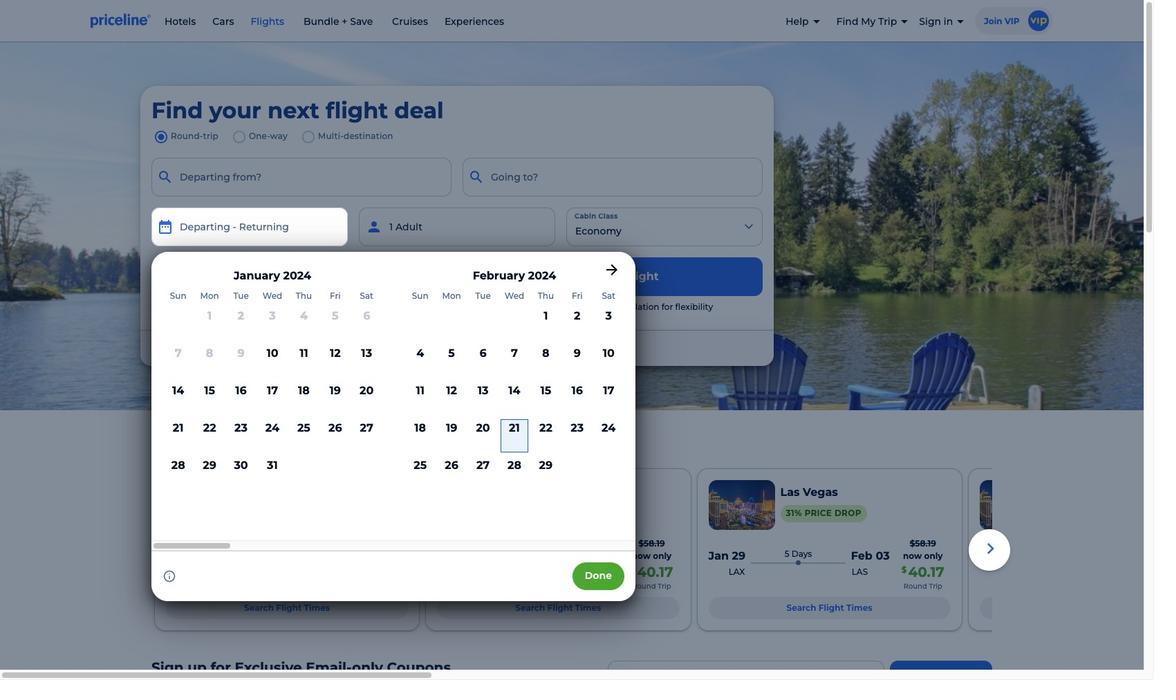 Task type: locate. For each thing, give the bounding box(es) containing it.
17 for january 2024
[[267, 384, 278, 397]]

0 vertical spatial for
[[662, 302, 674, 312]]

1 7 button from the left
[[164, 344, 193, 378]]

thu for january 2024
[[296, 291, 312, 301]]

25 button for february 2024
[[406, 456, 435, 490]]

1 horizontal spatial 27
[[360, 421, 374, 434]]

0 horizontal spatial 28
[[171, 459, 185, 472]]

03
[[876, 550, 890, 563]]

4 button up looking
[[290, 306, 318, 341]]

1 vertical spatial 19 button
[[438, 418, 466, 453]]

las
[[781, 486, 800, 499]]

vegas
[[803, 486, 839, 499]]

1 horizontal spatial 6 button
[[469, 344, 498, 378]]

2 mon from the left
[[442, 291, 461, 301]]

3 button
[[258, 306, 287, 341], [595, 306, 623, 341]]

0 horizontal spatial 10
[[267, 347, 279, 360]]

round
[[633, 582, 656, 591], [904, 582, 928, 591]]

flight for deal
[[326, 97, 388, 124]]

3 search flight times button from the left
[[709, 598, 951, 620]]

2 none field from the left
[[463, 158, 763, 197]]

save left add in the left of the page
[[227, 270, 251, 282]]

16 down the "203-"
[[572, 384, 583, 397]]

tue down january on the left top of the page
[[233, 291, 249, 301]]

1 14 button from the left
[[164, 381, 193, 416]]

20 for january 2024
[[360, 384, 374, 397]]

1 vertical spatial 4
[[417, 347, 424, 360]]

jan for jan 25
[[437, 550, 458, 563]]

20
[[360, 384, 374, 397], [476, 421, 490, 434]]

fri up looking
[[330, 291, 341, 301]]

3 for february 2024
[[606, 309, 612, 322]]

5 days
[[785, 549, 813, 559]]

2 23 button from the left
[[563, 418, 592, 453]]

only right 03
[[925, 551, 943, 562]]

flight
[[625, 270, 659, 283], [276, 603, 302, 613], [548, 603, 573, 613], [819, 603, 845, 613], [1091, 603, 1116, 613]]

1 horizontal spatial 16
[[572, 384, 583, 397]]

6 button left us
[[469, 344, 498, 378]]

thu for february 2024
[[538, 291, 554, 301]]

1 2024 from the left
[[283, 269, 311, 282]]

2 $58.19 from the left
[[639, 539, 665, 549]]

2 days from the left
[[521, 549, 541, 559]]

3 $58.19 from the left
[[910, 539, 937, 549]]

4 jan from the left
[[580, 550, 601, 563]]

now right jan 27
[[361, 551, 380, 562]]

4 search from the left
[[1059, 603, 1088, 613]]

16 up drop
[[235, 384, 247, 397]]

0 horizontal spatial 25
[[297, 421, 311, 434]]

1 9 button from the left
[[227, 344, 256, 378]]

2 7 button from the left
[[500, 344, 529, 378]]

19
[[330, 384, 341, 397], [446, 421, 458, 434]]

1 now from the left
[[361, 551, 380, 562]]

0 horizontal spatial 3
[[243, 549, 247, 559]]

flight-search-form element
[[146, 127, 1155, 601]]

flight up multi-destination
[[326, 97, 388, 124]]

none field down way
[[152, 158, 452, 197]]

2 10 from the left
[[603, 347, 615, 360]]

2 sat from the left
[[602, 291, 616, 301]]

29 button for january 2024
[[195, 456, 224, 490]]

5 button
[[321, 306, 350, 341], [438, 344, 466, 378]]

wed down january 2024
[[263, 291, 282, 301]]

0 horizontal spatial 23 button
[[227, 418, 256, 453]]

21 button for february
[[500, 418, 529, 453]]

1 17 button from the left
[[258, 381, 287, 416]]

29 inside jan 29 las
[[604, 550, 617, 563]]

4 right jan 25
[[513, 549, 519, 559]]

3 down january 2024
[[269, 309, 276, 322]]

10 button for february 2024
[[595, 344, 623, 378]]

0 vertical spatial find
[[837, 15, 859, 27]]

1 horizontal spatial 21
[[509, 421, 520, 434]]

1 none field from the left
[[152, 158, 452, 197]]

january 2024
[[234, 269, 311, 282]]

5 left call
[[449, 347, 455, 360]]

6 button up international
[[353, 306, 381, 341]]

2 28 from the left
[[508, 459, 522, 472]]

price
[[152, 433, 199, 455]]

2 14 from the left
[[509, 384, 521, 397]]

2 button
[[227, 306, 256, 341], [563, 306, 592, 341]]

days down 31%
[[792, 549, 813, 559]]

0 horizontal spatial 10 button
[[258, 344, 287, 378]]

1 horizontal spatial 2 button
[[563, 306, 592, 341]]

save left cruises on the left top
[[350, 15, 373, 28]]

9 button for february 2024
[[563, 344, 592, 378]]

3 right jan 24
[[243, 549, 247, 559]]

2024 right january on the left top of the page
[[283, 269, 311, 282]]

19 button for february 2024
[[438, 418, 466, 453]]

trip
[[879, 15, 898, 27], [658, 582, 672, 591], [930, 582, 943, 591]]

15 for january 2024
[[204, 384, 215, 397]]

13 right looking
[[361, 347, 372, 360]]

1 horizontal spatial mon
[[442, 291, 461, 301]]

0 horizontal spatial 19
[[330, 384, 341, 397]]

1 vertical spatial 11
[[416, 384, 425, 397]]

0 horizontal spatial tue
[[233, 291, 249, 301]]

16 button for january 2024
[[227, 381, 256, 416]]

17 button down 5879
[[595, 381, 623, 416]]

0 horizontal spatial 7
[[175, 347, 182, 360]]

now inside $58.19 now only
[[361, 551, 380, 562]]

1 sat from the left
[[360, 291, 374, 301]]

2 22 from the left
[[540, 421, 553, 434]]

22
[[203, 421, 216, 434], [540, 421, 553, 434]]

1 horizontal spatial 12 button
[[438, 381, 466, 416]]

14 button for january
[[164, 381, 193, 416]]

18 right you
[[415, 421, 426, 434]]

none field departing from?
[[152, 158, 452, 197]]

1 horizontal spatial 3
[[269, 309, 276, 322]]

1 $58.19 now only $ 40.17 round trip from the left
[[631, 539, 674, 591]]

29 inside jan 29 lax
[[732, 550, 746, 563]]

+
[[342, 15, 348, 28], [218, 270, 224, 282]]

0 vertical spatial 13
[[361, 347, 372, 360]]

14 down us
[[509, 384, 521, 397]]

2 tue from the left
[[476, 291, 491, 301]]

0 horizontal spatial 9 button
[[227, 344, 256, 378]]

0 horizontal spatial $
[[631, 565, 636, 575]]

11 for january 2024
[[300, 347, 308, 360]]

mon
[[200, 291, 219, 301], [442, 291, 461, 301]]

1 vertical spatial 26 button
[[438, 456, 466, 490]]

drop
[[835, 508, 862, 519]]

0 horizontal spatial 4
[[300, 309, 308, 322]]

0 vertical spatial 4 button
[[290, 306, 318, 341]]

0 vertical spatial 5
[[332, 309, 339, 322]]

14 button down us
[[500, 381, 529, 416]]

find my trip
[[837, 15, 898, 27]]

25 for february 2024
[[414, 459, 427, 472]]

0 horizontal spatial 11
[[300, 347, 308, 360]]

find up round-
[[152, 97, 203, 124]]

12 button
[[321, 344, 350, 378], [438, 381, 466, 416]]

11
[[300, 347, 308, 360], [416, 384, 425, 397]]

1 horizontal spatial 25 button
[[406, 456, 435, 490]]

0 vertical spatial bundle
[[304, 15, 339, 28]]

2 15 from the left
[[541, 384, 552, 397]]

flight inside button
[[625, 270, 659, 283]]

2 button for february 2024
[[563, 306, 592, 341]]

sign left up
[[152, 660, 184, 676]]

15
[[204, 384, 215, 397], [541, 384, 552, 397]]

4 button left deals?
[[406, 344, 435, 378]]

17 for february 2024
[[603, 384, 615, 397]]

6 up international
[[363, 309, 370, 322]]

for right looking
[[344, 342, 358, 354]]

days left jan 29 las
[[521, 549, 541, 559]]

2 wed from the left
[[505, 291, 525, 301]]

1 $ from the left
[[631, 565, 636, 575]]

27 for february 2024
[[477, 459, 490, 472]]

find my trip button
[[837, 3, 909, 39]]

10 button right the "203-"
[[595, 344, 623, 378]]

1 horizontal spatial 26
[[445, 459, 459, 472]]

1 vertical spatial 5 button
[[438, 344, 466, 378]]

1 17 from the left
[[267, 384, 278, 397]]

0 horizontal spatial bundle + save
[[179, 270, 251, 282]]

2 horizontal spatial find
[[837, 15, 859, 27]]

9 button
[[227, 344, 256, 378], [563, 344, 592, 378]]

1 vertical spatial 6
[[480, 347, 487, 360]]

jan inside jan 29 las
[[580, 550, 601, 563]]

13 button down deals?
[[469, 381, 498, 416]]

find
[[837, 15, 859, 27], [152, 97, 203, 124], [567, 270, 593, 283]]

0 vertical spatial 27 button
[[353, 418, 381, 453]]

0 horizontal spatial mon
[[200, 291, 219, 301]]

0 horizontal spatial 14 button
[[164, 381, 193, 416]]

2 23 from the left
[[571, 421, 584, 434]]

1 vertical spatial 12
[[446, 384, 457, 397]]

6 jan from the left
[[980, 550, 1001, 563]]

1 40.17 from the left
[[637, 564, 674, 581]]

find inside button
[[567, 270, 593, 283]]

flight left deals?
[[426, 342, 452, 354]]

1 horizontal spatial 18 button
[[406, 418, 435, 453]]

3 days
[[243, 549, 270, 559]]

1 for february 2024
[[544, 309, 548, 322]]

1 vertical spatial 27 button
[[469, 456, 498, 490]]

+ left cruises on the left top
[[342, 15, 348, 28]]

1 15 button from the left
[[195, 381, 224, 416]]

0 vertical spatial 26 button
[[321, 418, 350, 453]]

1 horizontal spatial wed
[[505, 291, 525, 301]]

5 up looking
[[332, 309, 339, 322]]

Going to? field
[[463, 158, 763, 197]]

16 for february 2024
[[572, 384, 583, 397]]

21 for january
[[173, 421, 184, 434]]

2 21 button from the left
[[500, 418, 529, 453]]

2 for january 2024
[[238, 309, 244, 322]]

3 button for january 2024
[[258, 306, 287, 341]]

none field up "class" at top
[[463, 158, 763, 197]]

2 fri from the left
[[572, 291, 583, 301]]

5 down 31%
[[785, 549, 790, 559]]

0 horizontal spatial 27
[[332, 550, 346, 563]]

fri for february 2024
[[572, 291, 583, 301]]

cars link
[[213, 15, 234, 28]]

1 horizontal spatial 12
[[446, 384, 457, 397]]

now right jan 29 las
[[632, 551, 651, 562]]

15 button down (833) at the left of the page
[[532, 381, 561, 416]]

18 button right you
[[406, 418, 435, 453]]

7
[[175, 347, 182, 360], [511, 347, 518, 360]]

0 horizontal spatial 23
[[235, 421, 248, 434]]

27 for january 2024
[[360, 421, 374, 434]]

hotels link
[[165, 15, 196, 28]]

sign
[[920, 15, 942, 27], [152, 660, 184, 676]]

1 horizontal spatial 7 button
[[500, 344, 529, 378]]

las inside jan 29 las
[[581, 567, 597, 578]]

1 horizontal spatial none field
[[463, 158, 763, 197]]

3 right with
[[606, 309, 612, 322]]

1 2 button from the left
[[227, 306, 256, 341]]

1 horizontal spatial sun
[[412, 291, 429, 301]]

10 button left looking
[[258, 344, 287, 378]]

22 button for february 2024
[[532, 418, 561, 453]]

23 for january 2024
[[235, 421, 248, 434]]

0 horizontal spatial +
[[218, 270, 224, 282]]

done button
[[573, 562, 625, 590]]

16 button for february 2024
[[563, 381, 592, 416]]

None field
[[152, 158, 452, 197], [463, 158, 763, 197]]

0 horizontal spatial 13
[[361, 347, 372, 360]]

deal
[[395, 97, 444, 124]]

1 15 from the left
[[204, 384, 215, 397]]

0 horizontal spatial 24 button
[[258, 418, 287, 453]]

2 horizontal spatial now
[[904, 551, 923, 562]]

trip for feb 03
[[930, 582, 943, 591]]

14 up price on the left bottom of the page
[[172, 384, 184, 397]]

3 days from the left
[[792, 549, 813, 559]]

20 button
[[353, 381, 381, 416], [469, 418, 498, 453]]

3 button down january 2024
[[258, 306, 287, 341]]

10 for january 2024
[[267, 347, 279, 360]]

fri up with
[[572, 291, 583, 301]]

24 button
[[258, 418, 287, 453], [595, 418, 623, 453]]

1 8 from the left
[[206, 347, 213, 360]]

1 24 button from the left
[[258, 418, 287, 453]]

1 horizontal spatial 24 button
[[595, 418, 623, 453]]

2 jan from the left
[[309, 550, 329, 563]]

jan for jan 27
[[309, 550, 329, 563]]

5 button up looking
[[321, 306, 350, 341]]

jan
[[166, 550, 187, 563], [309, 550, 329, 563], [437, 550, 458, 563], [580, 550, 601, 563], [709, 550, 729, 563], [980, 550, 1001, 563]]

2 2024 from the left
[[528, 269, 557, 282]]

30 down drop
[[234, 459, 248, 472]]

26 for january 2024
[[329, 421, 342, 434]]

0 horizontal spatial 29 button
[[195, 456, 224, 490]]

days for 3 days
[[249, 549, 270, 559]]

18
[[298, 384, 310, 397], [415, 421, 426, 434]]

1 horizontal spatial 6
[[480, 347, 487, 360]]

9
[[238, 347, 245, 360], [574, 347, 581, 360]]

up
[[188, 660, 207, 676]]

30
[[234, 459, 248, 472], [1004, 550, 1018, 563]]

+ inside flight-search-form element
[[218, 270, 224, 282]]

14 button up price on the left bottom of the page
[[164, 381, 193, 416]]

round-
[[171, 131, 203, 141]]

1 14 from the left
[[172, 384, 184, 397]]

done
[[585, 570, 612, 582]]

sat for february 2024
[[602, 291, 616, 301]]

jan 29 las
[[580, 550, 617, 578]]

wed up book
[[505, 291, 525, 301]]

join vip
[[985, 16, 1020, 26]]

22 for january 2024
[[203, 421, 216, 434]]

18 button up deals
[[290, 381, 318, 416]]

13 for february 2024
[[478, 384, 489, 397]]

$58.19 now only $ 40.17 round trip right 03
[[902, 539, 945, 591]]

8 button for february 2024
[[532, 344, 561, 378]]

2 thu from the left
[[538, 291, 554, 301]]

4 up looking
[[300, 309, 308, 322]]

1 vertical spatial 26
[[445, 459, 459, 472]]

sun for january
[[170, 291, 187, 301]]

class
[[599, 212, 618, 221]]

1 10 from the left
[[267, 347, 279, 360]]

(833)
[[542, 342, 566, 354]]

4 search flight times from the left
[[1059, 603, 1144, 613]]

sign for sign in
[[920, 15, 942, 27]]

3 button up 5879
[[595, 306, 623, 341]]

2 las from the left
[[852, 567, 868, 578]]

1 horizontal spatial 15 button
[[532, 381, 561, 416]]

find inside dropdown button
[[837, 15, 859, 27]]

0 horizontal spatial 22 button
[[195, 418, 224, 453]]

$ right 'done'
[[631, 565, 636, 575]]

tue down february
[[476, 291, 491, 301]]

20 for february 2024
[[476, 421, 490, 434]]

17
[[267, 384, 278, 397], [603, 384, 615, 397]]

5 button left call
[[438, 344, 466, 378]]

2 $58.19 now only $ 40.17 round trip from the left
[[902, 539, 945, 591]]

1 9 from the left
[[238, 347, 245, 360]]

thu
[[296, 291, 312, 301], [538, 291, 554, 301]]

1 round from the left
[[633, 582, 656, 591]]

1 for january 2024
[[208, 309, 212, 322]]

thu down add a hotel
[[296, 291, 312, 301]]

a right book
[[537, 302, 542, 312]]

2 8 button from the left
[[532, 344, 561, 378]]

for right up
[[211, 660, 231, 676]]

1 horizontal spatial 19
[[446, 421, 458, 434]]

sign up for exclusive email-only coupons
[[152, 660, 451, 676]]

2 16 from the left
[[572, 384, 583, 397]]

8 button for january 2024
[[195, 344, 224, 378]]

round for 29
[[633, 582, 656, 591]]

1 fri from the left
[[330, 291, 341, 301]]

0 horizontal spatial 28 button
[[164, 456, 193, 490]]

2 7 from the left
[[511, 347, 518, 360]]

28 button
[[164, 456, 193, 490], [500, 456, 529, 490]]

2 3 button from the left
[[595, 306, 623, 341]]

4 left deals?
[[417, 347, 424, 360]]

for inside flight-search-form element
[[662, 302, 674, 312]]

13 for january 2024
[[361, 347, 372, 360]]

7 for february
[[511, 347, 518, 360]]

next
[[268, 97, 320, 124]]

0 horizontal spatial 1
[[208, 309, 212, 322]]

0 vertical spatial a
[[298, 271, 303, 282]]

9 for january 2024
[[238, 347, 245, 360]]

1 vertical spatial 30
[[1004, 550, 1018, 563]]

8 for january 2024
[[206, 347, 213, 360]]

13 button for february 2024
[[469, 381, 498, 416]]

2
[[238, 309, 244, 322], [574, 309, 581, 322]]

sign inside button
[[920, 15, 942, 27]]

12 button down looking for international flight deals? call us at 1 (833) 203-5879
[[438, 381, 466, 416]]

5 jan from the left
[[709, 550, 729, 563]]

12 down looking for international flight deals? call us at 1 (833) 203-5879
[[446, 384, 457, 397]]

26 button for february 2024
[[438, 456, 466, 490]]

2 horizontal spatial trip
[[930, 582, 943, 591]]

24 button for january 2024
[[258, 418, 287, 453]]

7 button for january
[[164, 344, 193, 378]]

6 button
[[353, 306, 381, 341], [469, 344, 498, 378]]

2 9 from the left
[[574, 347, 581, 360]]

12 left international
[[330, 347, 341, 360]]

bundle left january on the left top of the page
[[179, 270, 216, 282]]

1 21 button from the left
[[164, 418, 193, 453]]

1 horizontal spatial 11
[[416, 384, 425, 397]]

3 search from the left
[[787, 603, 817, 613]]

save inside flight-search-form element
[[227, 270, 251, 282]]

flexibility
[[676, 302, 713, 312]]

flight for deals?
[[426, 342, 452, 354]]

3 for january 2024
[[269, 309, 276, 322]]

1 16 button from the left
[[227, 381, 256, 416]]

15 up drop
[[204, 384, 215, 397]]

cars
[[213, 15, 234, 28]]

23
[[235, 421, 248, 434], [571, 421, 584, 434]]

0 horizontal spatial 22
[[203, 421, 216, 434]]

sat up international
[[360, 291, 374, 301]]

16 button up drop
[[227, 381, 256, 416]]

2 down january on the left top of the page
[[238, 309, 244, 322]]

help button
[[786, 3, 820, 39]]

bundle + save inside flight-search-form element
[[179, 270, 251, 282]]

29
[[203, 459, 217, 472], [539, 459, 553, 472], [604, 550, 617, 563], [732, 550, 746, 563]]

4 button
[[290, 306, 318, 341], [406, 344, 435, 378]]

1 horizontal spatial 25
[[414, 459, 427, 472]]

2 40.17 from the left
[[909, 564, 945, 581]]

0 horizontal spatial 5 button
[[321, 306, 350, 341]]

1 sun from the left
[[170, 291, 187, 301]]

17 button up price drop deals near you
[[258, 381, 287, 416]]

1 tue from the left
[[233, 291, 249, 301]]

15 button up drop
[[195, 381, 224, 416]]

las inside feb 03 las
[[852, 567, 868, 578]]

Promotion email input field
[[608, 661, 885, 680]]

days for 4 days
[[521, 549, 541, 559]]

0 horizontal spatial 26
[[329, 421, 342, 434]]

thu down the february 2024 in the top left of the page
[[538, 291, 554, 301]]

las vegas image image
[[709, 480, 775, 530]]

2 1 button from the left
[[532, 306, 561, 341]]

0 vertical spatial 12 button
[[321, 344, 350, 378]]

mon for january
[[200, 291, 219, 301]]

1 $58.19 from the left
[[368, 539, 394, 549]]

17 up price drop deals near you
[[267, 384, 278, 397]]

2 8 from the left
[[543, 347, 550, 360]]

1 28 button from the left
[[164, 456, 193, 490]]

$58.19 now only $ 40.17 round trip for 29
[[631, 539, 674, 591]]

0 horizontal spatial 26 button
[[321, 418, 350, 453]]

3 search flight times from the left
[[787, 603, 873, 613]]

2 16 button from the left
[[563, 381, 592, 416]]

1 8 button from the left
[[195, 344, 224, 378]]

6 left call
[[480, 347, 487, 360]]

2 button up the "203-"
[[563, 306, 592, 341]]

11 button
[[290, 344, 318, 378], [406, 381, 435, 416]]

1 3 button from the left
[[258, 306, 287, 341]]

0 horizontal spatial 18 button
[[290, 381, 318, 416]]

13 button right looking
[[353, 344, 381, 378]]

15 down (833) at the left of the page
[[541, 384, 552, 397]]

1 horizontal spatial 8 button
[[532, 344, 561, 378]]

28 for february
[[508, 459, 522, 472]]

10 button
[[258, 344, 287, 378], [595, 344, 623, 378]]

jan inside jan 29 lax
[[709, 550, 729, 563]]

20 button for february 2024
[[469, 418, 498, 453]]

days for 5 days
[[792, 549, 813, 559]]

1 29 button from the left
[[195, 456, 224, 490]]

26 button for january 2024
[[321, 418, 350, 453]]

2 button down january on the left top of the page
[[227, 306, 256, 341]]

15 button for january 2024
[[195, 381, 224, 416]]

sun
[[170, 291, 187, 301], [412, 291, 429, 301]]

1 vertical spatial 20 button
[[469, 418, 498, 453]]

16
[[235, 384, 247, 397], [572, 384, 583, 397]]

17 down 5879
[[603, 384, 615, 397]]

2 17 button from the left
[[595, 381, 623, 416]]

12 button left international
[[321, 344, 350, 378]]

0 vertical spatial 19
[[330, 384, 341, 397]]

203-
[[568, 342, 590, 354]]

40.17 right 'done'
[[637, 564, 674, 581]]

feb 03 las
[[852, 550, 890, 578]]

flight left with
[[544, 302, 566, 312]]

2024 up book
[[528, 269, 557, 282]]

bundle
[[304, 15, 339, 28], [179, 270, 216, 282]]

2 15 button from the left
[[532, 381, 561, 416]]

2 sun from the left
[[412, 291, 429, 301]]

+ left january on the left top of the page
[[218, 270, 224, 282]]

sign left in
[[920, 15, 942, 27]]

1 21 from the left
[[173, 421, 184, 434]]

1 days from the left
[[249, 549, 270, 559]]

your
[[209, 97, 261, 124]]

a right add in the left of the page
[[298, 271, 303, 282]]

$ right feb 03 las
[[902, 565, 907, 575]]

0 horizontal spatial 12 button
[[321, 344, 350, 378]]

8 button
[[195, 344, 224, 378], [532, 344, 561, 378]]

3
[[269, 309, 276, 322], [606, 309, 612, 322], [243, 549, 247, 559]]

Departing – Returning Date Picker field
[[152, 208, 348, 246]]

1 horizontal spatial 7
[[511, 347, 518, 360]]

deals?
[[455, 342, 486, 354]]

1 2 from the left
[[238, 309, 244, 322]]

2 22 button from the left
[[532, 418, 561, 453]]

1 23 button from the left
[[227, 418, 256, 453]]

0 horizontal spatial 17 button
[[258, 381, 287, 416]]

2 21 from the left
[[509, 421, 520, 434]]

days left jan 27
[[249, 549, 270, 559]]

2 24 button from the left
[[595, 418, 623, 453]]

1 vertical spatial 19
[[446, 421, 458, 434]]

12 for january 2024
[[330, 347, 341, 360]]

1 horizontal spatial 24
[[266, 421, 280, 434]]

1 horizontal spatial 23 button
[[563, 418, 592, 453]]

bundle + save
[[301, 15, 376, 28], [179, 270, 251, 282]]

17 button
[[258, 381, 287, 416], [595, 381, 623, 416]]

0 vertical spatial 4
[[300, 309, 308, 322]]

6 for february 2024
[[480, 347, 487, 360]]

1 horizontal spatial 22 button
[[532, 418, 561, 453]]

1 vertical spatial bundle
[[179, 270, 216, 282]]

1 thu from the left
[[296, 291, 312, 301]]

14 button for february
[[500, 381, 529, 416]]

10 left looking
[[267, 347, 279, 360]]

2 29 button from the left
[[532, 456, 561, 490]]

now right 03
[[904, 551, 923, 562]]

2 2 button from the left
[[563, 306, 592, 341]]

13 down deals?
[[478, 384, 489, 397]]

vip badge icon image
[[1029, 10, 1050, 31]]

0 horizontal spatial 40.17
[[637, 564, 674, 581]]

2 10 button from the left
[[595, 344, 623, 378]]

11 for february 2024
[[416, 384, 425, 397]]

1 22 button from the left
[[195, 418, 224, 453]]

only right jan 27
[[382, 551, 401, 562]]

4
[[300, 309, 308, 322], [417, 347, 424, 360], [513, 549, 519, 559]]

1 7 from the left
[[175, 347, 182, 360]]

16 button down the "203-"
[[563, 381, 592, 416]]

2 left free
[[574, 309, 581, 322]]

1 23 from the left
[[235, 421, 248, 434]]

1 vertical spatial 5
[[449, 347, 455, 360]]

11 button for february 2024
[[406, 381, 435, 416]]

20 button for january 2024
[[353, 381, 381, 416]]

1 horizontal spatial 28
[[508, 459, 522, 472]]

0 horizontal spatial 21
[[173, 421, 184, 434]]

1 horizontal spatial 10
[[603, 347, 615, 360]]

1 horizontal spatial 14
[[509, 384, 521, 397]]

sat up book a flight with free cancellation for flexibility
[[602, 291, 616, 301]]

book
[[513, 302, 535, 312]]

18 button for january 2024
[[290, 381, 318, 416]]

days
[[249, 549, 270, 559], [521, 549, 541, 559], [792, 549, 813, 559]]

1 wed from the left
[[263, 291, 282, 301]]

3 jan from the left
[[437, 550, 458, 563]]

1 button
[[195, 306, 224, 341], [532, 306, 561, 341]]

$58.19 now only $ 40.17 round trip right jan 29 las
[[631, 539, 674, 591]]

18 down looking
[[298, 384, 310, 397]]

12
[[330, 347, 341, 360], [446, 384, 457, 397]]

0 horizontal spatial fri
[[330, 291, 341, 301]]

wed
[[263, 291, 282, 301], [505, 291, 525, 301]]

find left your
[[567, 270, 593, 283]]

0 vertical spatial 13 button
[[353, 344, 381, 378]]

7 button
[[164, 344, 193, 378], [500, 344, 529, 378]]

2 times from the left
[[576, 603, 602, 613]]

1 horizontal spatial 19 button
[[438, 418, 466, 453]]

1 16 from the left
[[235, 384, 247, 397]]

0 horizontal spatial las
[[581, 567, 597, 578]]



Task type: vqa. For each thing, say whether or not it's contained in the screenshot.
17 button
yes



Task type: describe. For each thing, give the bounding box(es) containing it.
only inside $58.19 now only
[[382, 551, 401, 562]]

6 for january 2024
[[363, 309, 370, 322]]

10 for february 2024
[[603, 347, 615, 360]]

priceline.com home image
[[91, 13, 151, 28]]

round-trip
[[171, 131, 219, 141]]

26 for february 2024
[[445, 459, 459, 472]]

one-way
[[249, 131, 288, 141]]

cabin class
[[575, 212, 618, 221]]

one-
[[249, 131, 270, 141]]

now for feb 03
[[904, 551, 923, 562]]

8 for february 2024
[[543, 347, 550, 360]]

4 button for february 2024
[[406, 344, 435, 378]]

multi-destination
[[318, 131, 393, 141]]

24 for january 2024
[[266, 421, 280, 434]]

2 vertical spatial for
[[211, 660, 231, 676]]

2 horizontal spatial 25
[[461, 550, 474, 563]]

add a hotel
[[276, 271, 328, 282]]

2 for february 2024
[[574, 309, 581, 322]]

27 button for january 2024
[[353, 418, 381, 453]]

7 for january
[[175, 347, 182, 360]]

book a flight with free cancellation for flexibility
[[513, 302, 713, 312]]

2024 for january 2024
[[283, 269, 311, 282]]

find your next flight deal
[[152, 97, 444, 124]]

1 search flight times button from the left
[[166, 598, 408, 620]]

25 button for january 2024
[[290, 418, 318, 453]]

40.17 for feb 03
[[909, 564, 945, 581]]

exclusive
[[235, 660, 302, 676]]

14 for january
[[172, 384, 184, 397]]

12 for february 2024
[[446, 384, 457, 397]]

19 button for january 2024
[[321, 381, 350, 416]]

23 button for january 2024
[[227, 418, 256, 453]]

jan 24
[[166, 550, 204, 563]]

experiences
[[445, 15, 504, 28]]

29 button for february 2024
[[532, 456, 561, 490]]

27 button for february 2024
[[469, 456, 498, 490]]

experiences link
[[445, 15, 504, 28]]

find your flight button
[[463, 257, 763, 296]]

31%
[[786, 508, 802, 519]]

cruises
[[392, 15, 428, 28]]

cruises link
[[392, 15, 428, 28]]

traveler selection text field
[[359, 208, 556, 246]]

show march 2024 image
[[604, 262, 621, 278]]

free
[[590, 302, 606, 312]]

5 button for february 2024
[[438, 344, 466, 378]]

hotel
[[306, 271, 328, 282]]

only left coupons at the bottom of the page
[[352, 660, 383, 676]]

mon for february
[[442, 291, 461, 301]]

cancellation
[[608, 302, 660, 312]]

international
[[360, 342, 424, 354]]

jan 25
[[437, 550, 474, 563]]

Departing from? field
[[152, 158, 452, 197]]

wed for january
[[263, 291, 282, 301]]

a for flight
[[537, 302, 542, 312]]

5 for february 2024
[[449, 347, 455, 360]]

31
[[267, 459, 278, 472]]

las vegas
[[781, 486, 839, 499]]

join
[[985, 16, 1003, 26]]

hotels
[[165, 15, 196, 28]]

4 days
[[513, 549, 541, 559]]

only right jan 29 las
[[653, 551, 672, 562]]

4 search flight times button from the left
[[980, 598, 1155, 620]]

looking
[[302, 342, 342, 354]]

trip inside dropdown button
[[879, 15, 898, 27]]

find for find your next flight deal
[[152, 97, 203, 124]]

2 search flight times button from the left
[[437, 598, 680, 620]]

1 button for february 2024
[[532, 306, 561, 341]]

9 button for january 2024
[[227, 344, 256, 378]]

february 2024
[[473, 269, 557, 282]]

drop
[[205, 433, 251, 455]]

next image
[[980, 538, 1002, 560]]

add
[[278, 271, 296, 282]]

$58.19 now only
[[361, 539, 401, 562]]

none field going to?
[[463, 158, 763, 197]]

cabin
[[575, 212, 597, 221]]

find for find your flight
[[567, 270, 593, 283]]

you
[[363, 433, 398, 455]]

jan 27
[[309, 550, 346, 563]]

sign in
[[920, 15, 954, 27]]

price
[[805, 508, 833, 519]]

sun for february
[[412, 291, 429, 301]]

at
[[523, 342, 533, 354]]

with
[[569, 302, 588, 312]]

$58.19 for feb
[[910, 539, 937, 549]]

1 vertical spatial for
[[344, 342, 358, 354]]

flights link
[[251, 15, 284, 28]]

jan 29 lax
[[709, 550, 746, 578]]

way
[[270, 131, 288, 141]]

0 vertical spatial bundle + save
[[301, 15, 376, 28]]

12 button for february 2024
[[438, 381, 466, 416]]

trip
[[203, 131, 219, 141]]

in
[[944, 15, 954, 27]]

30 inside button
[[234, 459, 248, 472]]

jan for jan 30
[[980, 550, 1001, 563]]

6 button for january 2024
[[353, 306, 381, 341]]

17 button for february 2024
[[595, 381, 623, 416]]

us
[[509, 342, 521, 354]]

jan for jan 29 lax
[[709, 550, 729, 563]]

31 button
[[258, 456, 287, 490]]

31% price drop
[[786, 508, 862, 519]]

4 for january 2024
[[300, 309, 308, 322]]

jan 30
[[980, 550, 1018, 563]]

your
[[596, 270, 622, 283]]

call
[[489, 342, 507, 354]]

18 for february 2024
[[415, 421, 426, 434]]

2 button for january 2024
[[227, 306, 256, 341]]

11 button for january 2024
[[290, 344, 318, 378]]

$ for 29
[[631, 565, 636, 575]]

21 button for january
[[164, 418, 193, 453]]

find for find my trip
[[837, 15, 859, 27]]

12 button for january 2024
[[321, 344, 350, 378]]

14 for february
[[509, 384, 521, 397]]

1 search from the left
[[244, 603, 274, 613]]

4 for february 2024
[[417, 347, 424, 360]]

40.17 for jan 29
[[637, 564, 674, 581]]

join vip link
[[976, 7, 1058, 35]]

0 vertical spatial save
[[350, 15, 373, 28]]

5879
[[590, 342, 613, 354]]

30 button
[[227, 456, 256, 490]]

sat for january 2024
[[360, 291, 374, 301]]

0 horizontal spatial 24
[[190, 550, 204, 563]]

vip
[[1005, 16, 1020, 26]]

5 button for january 2024
[[321, 306, 350, 341]]

23 for february 2024
[[571, 421, 584, 434]]

deals
[[256, 433, 308, 455]]

15 for february 2024
[[541, 384, 552, 397]]

lax
[[729, 567, 745, 578]]

28 for january
[[171, 459, 185, 472]]

13 button for january 2024
[[353, 344, 381, 378]]

6 button for february 2024
[[469, 344, 498, 378]]

28 button for february
[[500, 456, 529, 490]]

3 times from the left
[[847, 603, 873, 613]]

january
[[234, 269, 280, 282]]

2 search flight times from the left
[[516, 603, 602, 613]]

price drop deals near you
[[152, 433, 398, 455]]

15 button for february 2024
[[532, 381, 561, 416]]

february
[[473, 269, 525, 282]]

coupons
[[387, 660, 451, 676]]

17 button for january 2024
[[258, 381, 287, 416]]

16 for january 2024
[[235, 384, 247, 397]]

19 for february 2024
[[446, 421, 458, 434]]

1 horizontal spatial 1
[[536, 342, 539, 354]]

1 search flight times from the left
[[244, 603, 330, 613]]

near
[[313, 433, 358, 455]]

bundle + save link
[[301, 15, 376, 28]]

2 vertical spatial 5
[[785, 549, 790, 559]]

round for 03
[[904, 582, 928, 591]]

my
[[862, 15, 876, 27]]

23 button for february 2024
[[563, 418, 592, 453]]

now for jan 29
[[632, 551, 651, 562]]

sign in button
[[920, 3, 965, 39]]

feb
[[852, 550, 873, 563]]

find your flight
[[567, 270, 659, 283]]

2 vertical spatial 27
[[332, 550, 346, 563]]

2 horizontal spatial flight
[[544, 302, 566, 312]]

multi-
[[318, 131, 344, 141]]

2 vertical spatial 4
[[513, 549, 519, 559]]

22 button for january 2024
[[195, 418, 224, 453]]

0 vertical spatial +
[[342, 15, 348, 28]]

bundle inside flight-search-form element
[[179, 270, 216, 282]]

18 for january 2024
[[298, 384, 310, 397]]

4 times from the left
[[1118, 603, 1144, 613]]

destination
[[344, 131, 393, 141]]

$58.19 inside $58.19 now only
[[368, 539, 394, 549]]

1 times from the left
[[304, 603, 330, 613]]

2024 for february 2024
[[528, 269, 557, 282]]

flights
[[251, 15, 284, 28]]

24 button for february 2024
[[595, 418, 623, 453]]

28 button for january
[[164, 456, 193, 490]]

1 button for january 2024
[[195, 306, 224, 341]]

fri for january 2024
[[330, 291, 341, 301]]

5 for january 2024
[[332, 309, 339, 322]]

2 search from the left
[[516, 603, 545, 613]]

jan for jan 29 las
[[580, 550, 601, 563]]

help
[[786, 15, 809, 27]]



